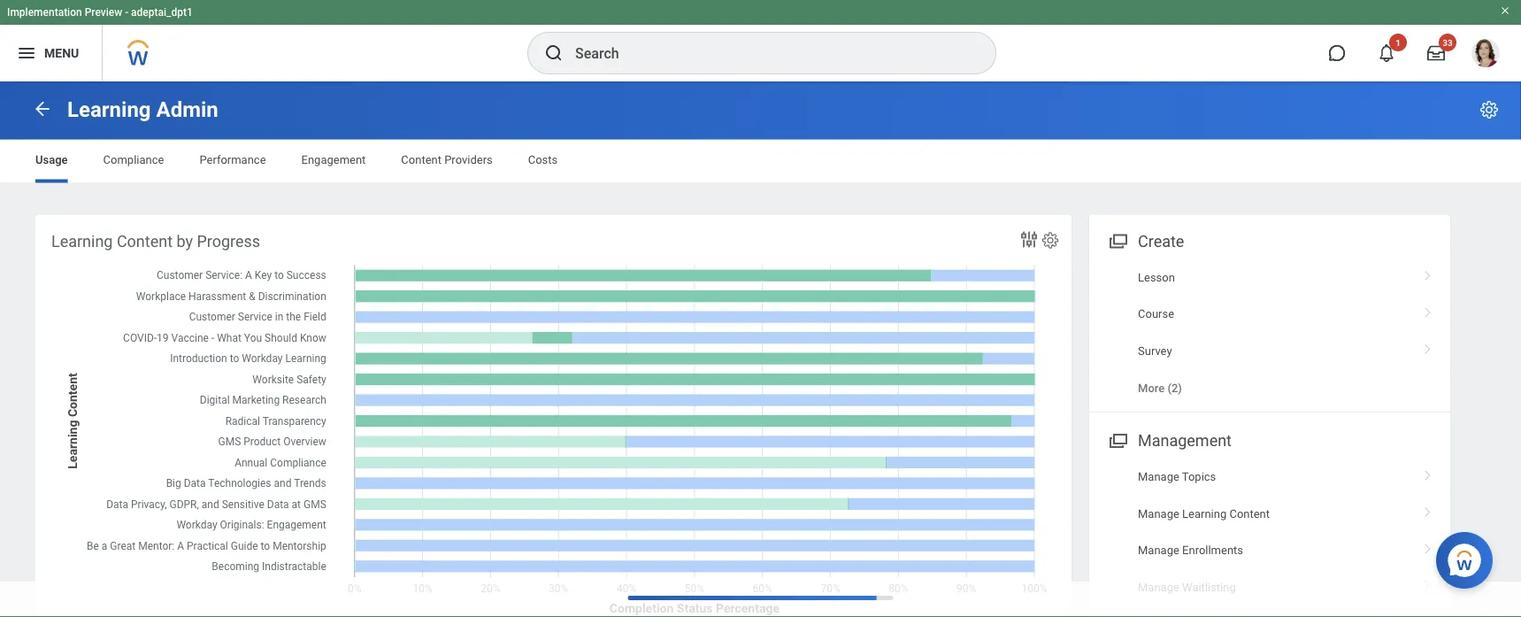 Task type: vqa. For each thing, say whether or not it's contained in the screenshot.
1st list
yes



Task type: locate. For each thing, give the bounding box(es) containing it.
learning
[[67, 97, 151, 122], [51, 232, 113, 251], [1183, 507, 1227, 520]]

learning up the 'compliance'
[[67, 97, 151, 122]]

manage topics
[[1139, 470, 1217, 484]]

chevron right image inside manage topics link
[[1417, 464, 1440, 482]]

menu group image for management
[[1106, 428, 1130, 452]]

course
[[1139, 307, 1175, 321]]

1 list from the top
[[1090, 259, 1451, 406]]

0 vertical spatial menu group image
[[1106, 228, 1130, 252]]

learning admin main content
[[0, 81, 1522, 617]]

chevron right image inside lesson link
[[1417, 264, 1440, 282]]

manage inside manage enrollments link
[[1139, 544, 1180, 557]]

tab list containing usage
[[18, 140, 1504, 183]]

1 chevron right image from the top
[[1417, 264, 1440, 282]]

list for create
[[1090, 259, 1451, 406]]

2 chevron right image from the top
[[1417, 464, 1440, 482]]

3 manage from the top
[[1139, 544, 1180, 557]]

list
[[1090, 259, 1451, 406], [1090, 459, 1451, 605]]

chevron right image for survey
[[1417, 338, 1440, 355]]

4 manage from the top
[[1139, 580, 1180, 594]]

manage down manage topics
[[1139, 507, 1180, 520]]

by
[[177, 232, 193, 251]]

close environment banner image
[[1501, 5, 1511, 16]]

4 chevron right image from the top
[[1417, 537, 1440, 555]]

enrollments
[[1183, 544, 1244, 557]]

manage enrollments
[[1139, 544, 1244, 557]]

chevron right image
[[1417, 264, 1440, 282], [1417, 464, 1440, 482], [1417, 574, 1440, 592]]

usage
[[35, 153, 68, 166]]

1 vertical spatial content
[[117, 232, 173, 251]]

(2)
[[1168, 381, 1183, 395]]

content left "providers"
[[401, 153, 442, 166]]

learning for learning admin
[[67, 97, 151, 122]]

learning down usage on the left of page
[[51, 232, 113, 251]]

chevron right image for manage enrollments
[[1417, 537, 1440, 555]]

2 vertical spatial content
[[1230, 507, 1270, 520]]

learning content by progress element
[[35, 215, 1072, 617]]

learning content by progress
[[51, 232, 260, 251]]

chevron right image
[[1417, 301, 1440, 319], [1417, 338, 1440, 355], [1417, 501, 1440, 518], [1417, 537, 1440, 555]]

2 vertical spatial chevron right image
[[1417, 574, 1440, 592]]

manage waitlisting
[[1139, 580, 1237, 594]]

2 chevron right image from the top
[[1417, 338, 1440, 355]]

costs
[[528, 153, 558, 166]]

manage inside manage waitlisting "link"
[[1139, 580, 1180, 594]]

manage
[[1139, 470, 1180, 484], [1139, 507, 1180, 520], [1139, 544, 1180, 557], [1139, 580, 1180, 594]]

1 menu group image from the top
[[1106, 228, 1130, 252]]

chevron right image inside manage enrollments link
[[1417, 537, 1440, 555]]

manage learning content link
[[1090, 495, 1451, 532]]

0 vertical spatial chevron right image
[[1417, 264, 1440, 282]]

menu group image for create
[[1106, 228, 1130, 252]]

2 list from the top
[[1090, 459, 1451, 605]]

manage up the manage waitlisting
[[1139, 544, 1180, 557]]

course link
[[1090, 296, 1451, 332]]

1 manage from the top
[[1139, 470, 1180, 484]]

0 vertical spatial list
[[1090, 259, 1451, 406]]

manage inside manage topics link
[[1139, 470, 1180, 484]]

list containing manage topics
[[1090, 459, 1451, 605]]

3 chevron right image from the top
[[1417, 574, 1440, 592]]

notifications large image
[[1378, 44, 1396, 62]]

3 chevron right image from the top
[[1417, 501, 1440, 518]]

manage inside manage learning content link
[[1139, 507, 1180, 520]]

1 vertical spatial learning
[[51, 232, 113, 251]]

1 chevron right image from the top
[[1417, 301, 1440, 319]]

adeptai_dpt1
[[131, 6, 193, 19]]

content
[[401, 153, 442, 166], [117, 232, 173, 251], [1230, 507, 1270, 520]]

1 vertical spatial chevron right image
[[1417, 464, 1440, 482]]

0 vertical spatial learning
[[67, 97, 151, 122]]

management
[[1139, 432, 1232, 450]]

chevron right image for manage learning content
[[1417, 501, 1440, 518]]

2 manage from the top
[[1139, 507, 1180, 520]]

content providers
[[401, 153, 493, 166]]

chevron right image inside manage learning content link
[[1417, 501, 1440, 518]]

content down manage topics link
[[1230, 507, 1270, 520]]

1 horizontal spatial content
[[401, 153, 442, 166]]

2 horizontal spatial content
[[1230, 507, 1270, 520]]

learning down topics
[[1183, 507, 1227, 520]]

manage left topics
[[1139, 470, 1180, 484]]

inbox large image
[[1428, 44, 1446, 62]]

menu group image
[[1106, 228, 1130, 252], [1106, 428, 1130, 452]]

chevron right image inside course link
[[1417, 301, 1440, 319]]

learning admin
[[67, 97, 218, 122]]

survey link
[[1090, 332, 1451, 369]]

menu group image left management
[[1106, 428, 1130, 452]]

menu group image left create
[[1106, 228, 1130, 252]]

providers
[[445, 153, 493, 166]]

2 menu group image from the top
[[1106, 428, 1130, 452]]

1 vertical spatial list
[[1090, 459, 1451, 605]]

manage down manage enrollments
[[1139, 580, 1180, 594]]

tab list
[[18, 140, 1504, 183]]

chevron right image inside survey link
[[1417, 338, 1440, 355]]

content left by
[[117, 232, 173, 251]]

33
[[1443, 37, 1453, 48]]

1 vertical spatial menu group image
[[1106, 428, 1130, 452]]

menu banner
[[0, 0, 1522, 81]]

list containing lesson
[[1090, 259, 1451, 406]]

compliance
[[103, 153, 164, 166]]



Task type: describe. For each thing, give the bounding box(es) containing it.
performance
[[200, 153, 266, 166]]

-
[[125, 6, 128, 19]]

1 button
[[1368, 34, 1408, 73]]

more (2) link
[[1090, 369, 1451, 406]]

profile logan mcneil image
[[1472, 39, 1501, 71]]

lesson
[[1139, 271, 1176, 284]]

topics
[[1183, 470, 1217, 484]]

menu button
[[0, 25, 102, 81]]

waitlisting
[[1183, 580, 1237, 594]]

manage learning content
[[1139, 507, 1270, 520]]

configure learning content by progress image
[[1041, 231, 1061, 250]]

more (2)
[[1139, 381, 1183, 395]]

implementation preview -   adeptai_dpt1
[[7, 6, 193, 19]]

manage for manage waitlisting
[[1139, 580, 1180, 594]]

admin
[[156, 97, 218, 122]]

configure and view chart data image
[[1019, 229, 1040, 250]]

content inside list
[[1230, 507, 1270, 520]]

implementation
[[7, 6, 82, 19]]

more
[[1139, 381, 1165, 395]]

progress
[[197, 232, 260, 251]]

manage for manage topics
[[1139, 470, 1180, 484]]

search image
[[544, 42, 565, 64]]

tab list inside learning admin main content
[[18, 140, 1504, 183]]

lesson link
[[1090, 259, 1451, 296]]

previous page image
[[32, 98, 53, 119]]

list for management
[[1090, 459, 1451, 605]]

manage topics link
[[1090, 459, 1451, 495]]

chevron right image inside manage waitlisting "link"
[[1417, 574, 1440, 592]]

configure this page image
[[1479, 99, 1501, 120]]

manage waitlisting link
[[1090, 569, 1451, 605]]

chevron right image for course
[[1417, 301, 1440, 319]]

justify image
[[16, 42, 37, 64]]

preview
[[85, 6, 122, 19]]

learning for learning content by progress
[[51, 232, 113, 251]]

manage for manage enrollments
[[1139, 544, 1180, 557]]

menu
[[44, 46, 79, 60]]

0 vertical spatial content
[[401, 153, 442, 166]]

0 horizontal spatial content
[[117, 232, 173, 251]]

chevron right image for management
[[1417, 464, 1440, 482]]

manage enrollments link
[[1090, 532, 1451, 569]]

manage for manage learning content
[[1139, 507, 1180, 520]]

more (2) button
[[1139, 380, 1183, 396]]

engagement
[[301, 153, 366, 166]]

1
[[1396, 37, 1401, 48]]

2 vertical spatial learning
[[1183, 507, 1227, 520]]

Search Workday  search field
[[575, 34, 960, 73]]

survey
[[1139, 344, 1173, 357]]

33 button
[[1417, 34, 1457, 73]]

chevron right image for create
[[1417, 264, 1440, 282]]

create
[[1139, 232, 1185, 251]]



